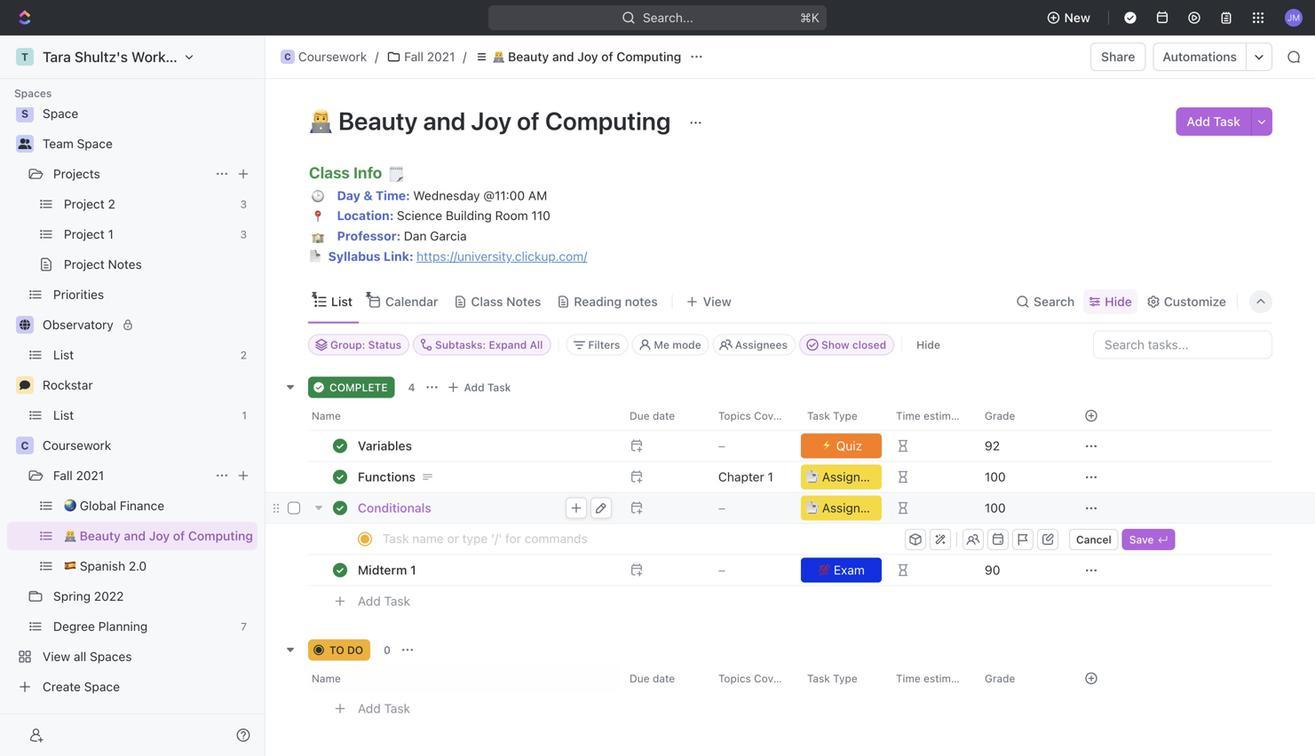 Task type: vqa. For each thing, say whether or not it's contained in the screenshot.
"Important"
no



Task type: describe. For each thing, give the bounding box(es) containing it.
priorities link
[[53, 281, 254, 309]]

team space link
[[43, 130, 254, 158]]

functions
[[358, 470, 416, 485]]

save button
[[1123, 529, 1176, 551]]

add task for add task button underneath 0
[[358, 702, 411, 717]]

0 vertical spatial beauty
[[508, 49, 549, 64]]

jm
[[1288, 12, 1301, 22]]

planning
[[98, 620, 148, 634]]

assignment for –
[[823, 501, 890, 516]]

projects link
[[53, 160, 208, 188]]

0 vertical spatial 👨‍💻 beauty and joy of computing
[[493, 49, 682, 64]]

show closed button
[[800, 334, 895, 356]]

calendar
[[386, 294, 438, 309]]

comment image
[[20, 380, 30, 391]]

finance
[[120, 499, 164, 514]]

filters
[[588, 339, 620, 351]]

automations
[[1163, 49, 1238, 64]]

add task for add task button under automations button on the top of the page
[[1187, 114, 1241, 129]]

cancel
[[1077, 534, 1112, 546]]

t
[[21, 51, 28, 63]]

100 for –
[[985, 501, 1006, 516]]

notes for class notes
[[507, 294, 541, 309]]

create space link
[[7, 673, 254, 702]]

quiz
[[837, 439, 863, 453]]

2 / from the left
[[463, 49, 467, 64]]

space for create
[[84, 680, 120, 695]]

0 horizontal spatial coursework, , element
[[16, 437, 34, 455]]

notes for project notes
[[108, 257, 142, 272]]

covered for 4
[[754, 410, 796, 422]]

0 vertical spatial fall 2021 link
[[382, 46, 460, 68]]

new button
[[1040, 4, 1102, 32]]

conditionals link
[[354, 496, 616, 521]]

team space
[[43, 136, 113, 151]]

1 for project 1
[[108, 227, 114, 242]]

92 button
[[975, 430, 1063, 462]]

1 vertical spatial joy
[[471, 106, 512, 135]]

hide button
[[910, 334, 948, 356]]

chapter
[[719, 470, 765, 485]]

reading notes link
[[571, 290, 658, 314]]

assignees
[[735, 339, 788, 351]]

time estimate button for 4
[[886, 402, 975, 430]]

1 vertical spatial 👨‍💻 beauty and joy of computing link
[[64, 522, 254, 551]]

time estimate for 4
[[896, 410, 967, 422]]

notes
[[625, 294, 658, 309]]

assignment for chapter 1
[[823, 470, 890, 485]]

0 vertical spatial computing
[[617, 49, 682, 64]]

📑 for –
[[807, 501, 819, 516]]

tara shultz's workspace
[[43, 48, 205, 65]]

🌏 global finance
[[64, 499, 164, 514]]

degree planning link
[[53, 613, 234, 641]]

👨‍💻 inside sidebar navigation
[[64, 529, 76, 544]]

3 for 1
[[240, 228, 247, 241]]

task type button for 0
[[797, 665, 886, 693]]

1 horizontal spatial 2021
[[427, 49, 455, 64]]

task type for 0
[[808, 673, 858, 685]]

topics covered button for 0
[[708, 665, 797, 693]]

view for view
[[703, 294, 732, 309]]

reading
[[574, 294, 622, 309]]

add down do at left
[[358, 702, 381, 717]]

0 vertical spatial list link
[[328, 290, 353, 314]]

calendar link
[[382, 290, 438, 314]]

view for view all spaces
[[43, 650, 70, 665]]

1 horizontal spatial fall
[[404, 49, 424, 64]]

view all spaces
[[43, 650, 132, 665]]

project notes
[[64, 257, 142, 272]]

shultz's
[[75, 48, 128, 65]]

0 vertical spatial list
[[331, 294, 353, 309]]

rockstar
[[43, 378, 93, 393]]

1 horizontal spatial spaces
[[90, 650, 132, 665]]

1 horizontal spatial 2
[[241, 349, 247, 362]]

create space
[[43, 680, 120, 695]]

type for 0
[[834, 673, 858, 685]]

0 vertical spatial 👨‍💻 beauty and joy of computing link
[[470, 46, 686, 68]]

class notes
[[471, 294, 541, 309]]

variables link
[[354, 433, 616, 459]]

name for complete
[[312, 410, 341, 422]]

s
[[21, 108, 28, 120]]

⌘k
[[801, 10, 820, 25]]

list link for 1
[[53, 402, 235, 430]]

0 vertical spatial coursework
[[299, 49, 367, 64]]

chapter 1
[[719, 470, 774, 485]]

sidebar navigation
[[0, 36, 269, 757]]

view button
[[680, 290, 738, 314]]

spring 2022 link
[[53, 583, 254, 611]]

⚡️ quiz
[[821, 439, 863, 453]]

view all spaces link
[[7, 643, 254, 672]]

3 for 2
[[240, 198, 247, 211]]

observatory
[[43, 318, 114, 332]]

tara shultz's workspace, , element
[[16, 48, 34, 66]]

exam
[[834, 563, 865, 578]]

type for 4
[[834, 410, 858, 422]]

2 horizontal spatial of
[[602, 49, 614, 64]]

0 horizontal spatial spaces
[[14, 87, 52, 100]]

conditionals
[[358, 501, 431, 516]]

add task button down automations button on the top of the page
[[1177, 108, 1252, 136]]

computing inside sidebar navigation
[[188, 529, 253, 544]]

group:
[[331, 339, 365, 351]]

assignees button
[[713, 334, 796, 356]]

1 vertical spatial of
[[517, 106, 540, 135]]

– for 📑  assignment
[[719, 501, 726, 516]]

midterm 1
[[358, 563, 416, 578]]

estimate for 4
[[924, 410, 967, 422]]

list link for 2
[[53, 341, 233, 370]]

date for 4
[[653, 410, 675, 422]]

2022
[[94, 589, 124, 604]]

projects
[[53, 167, 100, 181]]

list for 2
[[53, 348, 74, 362]]

project for project 1
[[64, 227, 105, 242]]

joy inside sidebar navigation
[[149, 529, 170, 544]]

add task down subtasks: expand all
[[464, 381, 511, 394]]

spring
[[53, 589, 91, 604]]

🌏
[[64, 499, 76, 514]]

space, , element
[[16, 105, 34, 123]]

2 horizontal spatial joy
[[578, 49, 598, 64]]

0
[[384, 644, 391, 657]]

me mode
[[654, 339, 702, 351]]

add down automations button on the top of the page
[[1187, 114, 1211, 129]]

💯 exam
[[818, 563, 865, 578]]

0 horizontal spatial fall 2021 link
[[53, 462, 208, 490]]

tree inside sidebar navigation
[[7, 69, 258, 702]]

grade for 0
[[985, 673, 1016, 685]]

1 vertical spatial 👨‍💻 beauty and joy of computing
[[308, 106, 676, 135]]

global
[[80, 499, 116, 514]]

90 button
[[975, 555, 1063, 587]]

add down subtasks: on the left top
[[464, 381, 485, 394]]

💯 exam button
[[798, 555, 886, 587]]

⚡️
[[821, 439, 833, 453]]

workspace
[[132, 48, 205, 65]]

task type for 4
[[808, 410, 858, 422]]

reading notes
[[574, 294, 658, 309]]

chapter 1 button
[[708, 461, 797, 493]]

degree planning
[[53, 620, 148, 634]]

📑  assignment button for –
[[798, 493, 890, 525]]

1 vertical spatial and
[[423, 106, 466, 135]]

customize button
[[1142, 290, 1232, 314]]

do
[[347, 644, 363, 657]]

observatory link
[[43, 311, 254, 339]]

92
[[985, 439, 1000, 453]]

search
[[1034, 294, 1075, 309]]

spring 2022
[[53, 589, 124, 604]]

1 vertical spatial 👨‍💻
[[308, 106, 333, 135]]

mode
[[673, 339, 702, 351]]

due date for 0
[[630, 673, 675, 685]]

midterm 1 link
[[354, 558, 616, 584]]

show closed
[[822, 339, 887, 351]]

team
[[43, 136, 74, 151]]

name for to do
[[312, 673, 341, 685]]

date for 0
[[653, 673, 675, 685]]

jm button
[[1280, 4, 1309, 32]]

show
[[822, 339, 850, 351]]

midterm
[[358, 563, 407, 578]]

2.0
[[129, 559, 147, 574]]

– button for 📑
[[708, 493, 797, 525]]

class notes link
[[468, 290, 541, 314]]

add down midterm
[[358, 594, 381, 609]]

0 vertical spatial 👨‍💻
[[493, 49, 505, 64]]

📑  assignment for –
[[807, 501, 890, 516]]



Task type: locate. For each thing, give the bounding box(es) containing it.
time estimate button for 0
[[886, 665, 975, 693]]

rockstar link
[[43, 371, 254, 400]]

0 vertical spatial date
[[653, 410, 675, 422]]

1 vertical spatial beauty
[[338, 106, 418, 135]]

2 topics covered button from the top
[[708, 665, 797, 693]]

c coursework /
[[285, 49, 379, 64]]

1 type from the top
[[834, 410, 858, 422]]

1 vertical spatial name
[[312, 673, 341, 685]]

📑  assignment button down ⚡️ quiz
[[798, 461, 890, 493]]

2 vertical spatial 👨‍💻 beauty and joy of computing
[[64, 529, 253, 544]]

2 project from the top
[[64, 227, 105, 242]]

1 – from the top
[[719, 439, 726, 453]]

grade for 4
[[985, 410, 1016, 422]]

joy
[[578, 49, 598, 64], [471, 106, 512, 135], [149, 529, 170, 544]]

💯
[[818, 563, 831, 578]]

notes down project 1 link
[[108, 257, 142, 272]]

coursework link
[[43, 432, 254, 460]]

and inside sidebar navigation
[[124, 529, 146, 544]]

1 vertical spatial task type button
[[797, 665, 886, 693]]

1 time estimate from the top
[[896, 410, 967, 422]]

2 vertical spatial of
[[173, 529, 185, 544]]

project notes link
[[64, 251, 254, 279]]

degree
[[53, 620, 95, 634]]

add task down midterm
[[358, 594, 411, 609]]

user group image
[[18, 139, 32, 149]]

1 / from the left
[[375, 49, 379, 64]]

1 covered from the top
[[754, 410, 796, 422]]

– button up chapter 1 at right bottom
[[708, 430, 797, 462]]

1
[[108, 227, 114, 242], [242, 410, 247, 422], [768, 470, 774, 485], [411, 563, 416, 578]]

2 100 from the top
[[985, 501, 1006, 516]]

1 vertical spatial 2021
[[76, 469, 104, 483]]

space up projects
[[77, 136, 113, 151]]

2 task type button from the top
[[797, 665, 886, 693]]

0 horizontal spatial coursework
[[43, 438, 111, 453]]

🇪🇸 spanish 2.0
[[64, 559, 147, 574]]

1 inside button
[[768, 470, 774, 485]]

beauty
[[508, 49, 549, 64], [338, 106, 418, 135], [80, 529, 121, 544]]

fall 2021 inside sidebar navigation
[[53, 469, 104, 483]]

2 time estimate button from the top
[[886, 665, 975, 693]]

– button left the 💯
[[708, 555, 797, 587]]

3 – button from the top
[[708, 555, 797, 587]]

list link up coursework link
[[53, 402, 235, 430]]

tree containing space
[[7, 69, 258, 702]]

coursework, , element
[[281, 50, 295, 64], [16, 437, 34, 455]]

0 vertical spatial fall
[[404, 49, 424, 64]]

view left the all
[[43, 650, 70, 665]]

2 grade from the top
[[985, 673, 1016, 685]]

📑 down ⚡️ quiz dropdown button
[[807, 470, 819, 485]]

0 vertical spatial name button
[[308, 402, 619, 430]]

3 project from the top
[[64, 257, 105, 272]]

grade button for 4
[[975, 402, 1063, 430]]

hide inside button
[[917, 339, 941, 351]]

2 grade button from the top
[[975, 665, 1063, 693]]

fall 2021
[[404, 49, 455, 64], [53, 469, 104, 483]]

time for 0
[[896, 673, 921, 685]]

2 – from the top
[[719, 501, 726, 516]]

0 vertical spatial type
[[834, 410, 858, 422]]

view up assignees button
[[703, 294, 732, 309]]

1 for chapter 1
[[768, 470, 774, 485]]

1 due date from the top
[[630, 410, 675, 422]]

1 due date button from the top
[[619, 402, 708, 430]]

0 vertical spatial grade button
[[975, 402, 1063, 430]]

1 horizontal spatial view
[[703, 294, 732, 309]]

1 vertical spatial 2
[[241, 349, 247, 362]]

1 100 from the top
[[985, 470, 1006, 485]]

1 horizontal spatial hide
[[1105, 294, 1133, 309]]

hide right closed
[[917, 339, 941, 351]]

2 horizontal spatial beauty
[[508, 49, 549, 64]]

1 vertical spatial grade button
[[975, 665, 1063, 693]]

0 horizontal spatial and
[[124, 529, 146, 544]]

name button for 0
[[308, 665, 619, 693]]

spaces right the all
[[90, 650, 132, 665]]

0 horizontal spatial 2021
[[76, 469, 104, 483]]

add task button down midterm
[[350, 591, 418, 612]]

search button
[[1011, 290, 1081, 314]]

1 horizontal spatial fall 2021
[[404, 49, 455, 64]]

0 vertical spatial space
[[43, 106, 78, 121]]

0 horizontal spatial fall
[[53, 469, 73, 483]]

2 vertical spatial computing
[[188, 529, 253, 544]]

fall right c coursework /
[[404, 49, 424, 64]]

hide right search
[[1105, 294, 1133, 309]]

📑  assignment for chapter 1
[[807, 470, 890, 485]]

1 📑  assignment from the top
[[807, 470, 890, 485]]

2
[[108, 197, 115, 211], [241, 349, 247, 362]]

⚡️ quiz button
[[798, 430, 886, 462]]

1 vertical spatial spaces
[[90, 650, 132, 665]]

2 due date from the top
[[630, 673, 675, 685]]

100 up 90 at right
[[985, 501, 1006, 516]]

save
[[1130, 534, 1155, 546]]

project for project notes
[[64, 257, 105, 272]]

2 horizontal spatial and
[[553, 49, 574, 64]]

project 2 link
[[64, 190, 233, 219]]

2 vertical spatial project
[[64, 257, 105, 272]]

1 vertical spatial computing
[[545, 106, 671, 135]]

topics for 0
[[719, 673, 751, 685]]

me mode button
[[632, 334, 710, 356]]

grade button for 0
[[975, 665, 1063, 693]]

1 task type button from the top
[[797, 402, 886, 430]]

project 2
[[64, 197, 115, 211]]

add task for add task button under midterm
[[358, 594, 411, 609]]

1 horizontal spatial of
[[517, 106, 540, 135]]

0 vertical spatial topics covered
[[719, 410, 796, 422]]

1 topics covered button from the top
[[708, 402, 797, 430]]

0 vertical spatial covered
[[754, 410, 796, 422]]

notes inside sidebar navigation
[[108, 257, 142, 272]]

0 vertical spatial and
[[553, 49, 574, 64]]

customize
[[1165, 294, 1227, 309]]

1 grade button from the top
[[975, 402, 1063, 430]]

tree
[[7, 69, 258, 702]]

1 100 button from the top
[[975, 461, 1063, 493]]

of
[[602, 49, 614, 64], [517, 106, 540, 135], [173, 529, 185, 544]]

project for project 2
[[64, 197, 105, 211]]

grade button
[[975, 402, 1063, 430], [975, 665, 1063, 693]]

0 vertical spatial 2021
[[427, 49, 455, 64]]

90
[[985, 563, 1001, 578]]

task type button for 4
[[797, 402, 886, 430]]

– down task name or type '/' for commands text box
[[719, 563, 726, 578]]

4
[[408, 381, 415, 394]]

1 vertical spatial list link
[[53, 341, 233, 370]]

1 time from the top
[[896, 410, 921, 422]]

add task button down subtasks: expand all
[[443, 377, 518, 398]]

to do
[[330, 644, 363, 657]]

1 horizontal spatial c
[[285, 52, 291, 62]]

1 topics covered from the top
[[719, 410, 796, 422]]

3 – from the top
[[719, 563, 726, 578]]

list up 'rockstar'
[[53, 348, 74, 362]]

due
[[630, 410, 650, 422], [630, 673, 650, 685]]

due date button
[[619, 402, 708, 430], [619, 665, 708, 693]]

1 vertical spatial 📑
[[807, 501, 819, 516]]

0 horizontal spatial 2
[[108, 197, 115, 211]]

name button down 0
[[308, 665, 619, 693]]

0 horizontal spatial fall 2021
[[53, 469, 104, 483]]

📑  assignment button for chapter 1
[[798, 461, 890, 493]]

1 vertical spatial hide
[[917, 339, 941, 351]]

2 vertical spatial joy
[[149, 529, 170, 544]]

0 vertical spatial 3
[[240, 198, 247, 211]]

list link down the observatory link
[[53, 341, 233, 370]]

2 date from the top
[[653, 673, 675, 685]]

2021 inside sidebar navigation
[[76, 469, 104, 483]]

coursework
[[299, 49, 367, 64], [43, 438, 111, 453]]

due for 0
[[630, 673, 650, 685]]

1 horizontal spatial 👨‍💻
[[308, 106, 333, 135]]

📑  assignment button
[[798, 461, 890, 493], [798, 493, 890, 525]]

c
[[285, 52, 291, 62], [21, 440, 29, 452]]

hide inside dropdown button
[[1105, 294, 1133, 309]]

due date button for 0
[[619, 665, 708, 693]]

topics covered button
[[708, 402, 797, 430], [708, 665, 797, 693]]

variables
[[358, 439, 412, 453]]

topics for 4
[[719, 410, 751, 422]]

100
[[985, 470, 1006, 485], [985, 501, 1006, 516]]

2 estimate from the top
[[924, 673, 967, 685]]

functions link
[[354, 465, 616, 490]]

add task down 0
[[358, 702, 411, 717]]

1 vertical spatial type
[[834, 673, 858, 685]]

share
[[1102, 49, 1136, 64]]

of inside sidebar navigation
[[173, 529, 185, 544]]

– button
[[708, 430, 797, 462], [708, 493, 797, 525], [708, 555, 797, 587]]

1 vertical spatial space
[[77, 136, 113, 151]]

👨‍💻 beauty and joy of computing
[[493, 49, 682, 64], [308, 106, 676, 135], [64, 529, 253, 544]]

1 📑  assignment button from the top
[[798, 461, 890, 493]]

1 vertical spatial time estimate button
[[886, 665, 975, 693]]

0 vertical spatial task type button
[[797, 402, 886, 430]]

1 horizontal spatial notes
[[507, 294, 541, 309]]

0 horizontal spatial beauty
[[80, 529, 121, 544]]

📑
[[807, 470, 819, 485], [807, 501, 819, 516]]

1 vertical spatial –
[[719, 501, 726, 516]]

spaces
[[14, 87, 52, 100], [90, 650, 132, 665]]

1 📑 from the top
[[807, 470, 819, 485]]

1 vertical spatial topics covered
[[719, 673, 796, 685]]

2 time estimate from the top
[[896, 673, 967, 685]]

me
[[654, 339, 670, 351]]

2 due date button from the top
[[619, 665, 708, 693]]

view inside sidebar navigation
[[43, 650, 70, 665]]

group: status
[[331, 339, 402, 351]]

c for c
[[21, 440, 29, 452]]

name down to
[[312, 673, 341, 685]]

task type
[[808, 410, 858, 422], [808, 673, 858, 685]]

1 vertical spatial 100
[[985, 501, 1006, 516]]

2 topics covered from the top
[[719, 673, 796, 685]]

1 date from the top
[[653, 410, 675, 422]]

topics covered
[[719, 410, 796, 422], [719, 673, 796, 685]]

add task down automations button on the top of the page
[[1187, 114, 1241, 129]]

1 assignment from the top
[[823, 470, 890, 485]]

due date button for 4
[[619, 402, 708, 430]]

2 assignment from the top
[[823, 501, 890, 516]]

2 vertical spatial space
[[84, 680, 120, 695]]

1 vertical spatial – button
[[708, 493, 797, 525]]

covered for 0
[[754, 673, 796, 685]]

– button down chapter 1 at right bottom
[[708, 493, 797, 525]]

topics covered for 0
[[719, 673, 796, 685]]

– for 💯 exam
[[719, 563, 726, 578]]

2 vertical spatial beauty
[[80, 529, 121, 544]]

time estimate for 0
[[896, 673, 967, 685]]

0 vertical spatial estimate
[[924, 410, 967, 422]]

new
[[1065, 10, 1091, 25]]

0 horizontal spatial hide
[[917, 339, 941, 351]]

100 button down 92
[[975, 461, 1063, 493]]

filters button
[[566, 334, 628, 356]]

1 3 from the top
[[240, 198, 247, 211]]

1 horizontal spatial joy
[[471, 106, 512, 135]]

1 project from the top
[[64, 197, 105, 211]]

2 time from the top
[[896, 673, 921, 685]]

cancel button
[[1070, 529, 1119, 551]]

2 type from the top
[[834, 673, 858, 685]]

0 vertical spatial hide
[[1105, 294, 1133, 309]]

1 vertical spatial fall 2021 link
[[53, 462, 208, 490]]

0 vertical spatial topics covered button
[[708, 402, 797, 430]]

2 – button from the top
[[708, 493, 797, 525]]

c inside sidebar navigation
[[21, 440, 29, 452]]

space inside space link
[[43, 106, 78, 121]]

2 covered from the top
[[754, 673, 796, 685]]

100 button for –
[[975, 493, 1063, 525]]

–
[[719, 439, 726, 453], [719, 501, 726, 516], [719, 563, 726, 578]]

📑  assignment button up 💯 exam
[[798, 493, 890, 525]]

100 button
[[975, 461, 1063, 493], [975, 493, 1063, 525]]

1 for midterm 1
[[411, 563, 416, 578]]

project 1
[[64, 227, 114, 242]]

notes right class
[[507, 294, 541, 309]]

0 vertical spatial –
[[719, 439, 726, 453]]

hide button
[[1084, 290, 1138, 314]]

2 name from the top
[[312, 673, 341, 685]]

c for c coursework /
[[285, 52, 291, 62]]

1 vertical spatial due date
[[630, 673, 675, 685]]

space inside team space link
[[77, 136, 113, 151]]

c inside c coursework /
[[285, 52, 291, 62]]

list up group:
[[331, 294, 353, 309]]

📑 up the 💯
[[807, 501, 819, 516]]

2 100 button from the top
[[975, 493, 1063, 525]]

0 horizontal spatial 👨‍💻 beauty and joy of computing link
[[64, 522, 254, 551]]

1 grade from the top
[[985, 410, 1016, 422]]

1 vertical spatial grade
[[985, 673, 1016, 685]]

2 name button from the top
[[308, 665, 619, 693]]

– down chapter
[[719, 501, 726, 516]]

2 vertical spatial list link
[[53, 402, 235, 430]]

2 3 from the top
[[240, 228, 247, 241]]

coursework inside sidebar navigation
[[43, 438, 111, 453]]

– for ⚡️ quiz
[[719, 439, 726, 453]]

1 horizontal spatial fall 2021 link
[[382, 46, 460, 68]]

2 topics from the top
[[719, 673, 751, 685]]

1 name from the top
[[312, 410, 341, 422]]

0 vertical spatial – button
[[708, 430, 797, 462]]

project down project 1
[[64, 257, 105, 272]]

name button up variables link
[[308, 402, 619, 430]]

search...
[[643, 10, 694, 25]]

0 vertical spatial 100
[[985, 470, 1006, 485]]

1 horizontal spatial 👨‍💻 beauty and joy of computing link
[[470, 46, 686, 68]]

project down project 2
[[64, 227, 105, 242]]

0 horizontal spatial /
[[375, 49, 379, 64]]

all
[[530, 339, 543, 351]]

topics covered button for 4
[[708, 402, 797, 430]]

0 horizontal spatial view
[[43, 650, 70, 665]]

0 horizontal spatial joy
[[149, 529, 170, 544]]

– up chapter
[[719, 439, 726, 453]]

subtasks: expand all
[[435, 339, 543, 351]]

1 due from the top
[[630, 410, 650, 422]]

globe image
[[20, 320, 30, 331]]

Search tasks... text field
[[1095, 332, 1272, 358]]

0 horizontal spatial c
[[21, 440, 29, 452]]

1 time estimate button from the top
[[886, 402, 975, 430]]

1 task type from the top
[[808, 410, 858, 422]]

100 button for chapter 1
[[975, 461, 1063, 493]]

fall inside sidebar navigation
[[53, 469, 73, 483]]

0 horizontal spatial of
[[173, 529, 185, 544]]

space inside create space link
[[84, 680, 120, 695]]

name down complete
[[312, 410, 341, 422]]

name button for 4
[[308, 402, 619, 430]]

1 – button from the top
[[708, 430, 797, 462]]

2 task type from the top
[[808, 673, 858, 685]]

2021
[[427, 49, 455, 64], [76, 469, 104, 483]]

list down 'rockstar'
[[53, 408, 74, 423]]

view button
[[680, 281, 738, 323]]

1 vertical spatial fall
[[53, 469, 73, 483]]

1 vertical spatial project
[[64, 227, 105, 242]]

due for 4
[[630, 410, 650, 422]]

– button for ⚡️
[[708, 430, 797, 462]]

list link
[[328, 290, 353, 314], [53, 341, 233, 370], [53, 402, 235, 430]]

view inside button
[[703, 294, 732, 309]]

2 due from the top
[[630, 673, 650, 685]]

time estimate button
[[886, 402, 975, 430], [886, 665, 975, 693]]

1 vertical spatial due date button
[[619, 665, 708, 693]]

list link up group:
[[328, 290, 353, 314]]

/
[[375, 49, 379, 64], [463, 49, 467, 64]]

time for 4
[[896, 410, 921, 422]]

1 name button from the top
[[308, 402, 619, 430]]

subtasks:
[[435, 339, 486, 351]]

list for 1
[[53, 408, 74, 423]]

📑 for chapter 1
[[807, 470, 819, 485]]

beauty inside sidebar navigation
[[80, 529, 121, 544]]

100 down 92
[[985, 470, 1006, 485]]

share button
[[1091, 43, 1146, 71]]

100 button down 92 button on the right bottom
[[975, 493, 1063, 525]]

2 📑 from the top
[[807, 501, 819, 516]]

2 📑  assignment from the top
[[807, 501, 890, 516]]

0 vertical spatial topics
[[719, 410, 751, 422]]

space up team
[[43, 106, 78, 121]]

1 vertical spatial time
[[896, 673, 921, 685]]

0 vertical spatial assignment
[[823, 470, 890, 485]]

0 vertical spatial due date button
[[619, 402, 708, 430]]

fall 2021 link
[[382, 46, 460, 68], [53, 462, 208, 490]]

1 vertical spatial 3
[[240, 228, 247, 241]]

1 topics from the top
[[719, 410, 751, 422]]

add task button down 0
[[350, 699, 418, 720]]

1 vertical spatial due
[[630, 673, 650, 685]]

complete
[[330, 381, 388, 394]]

0 vertical spatial fall 2021
[[404, 49, 455, 64]]

100 for chapter 1
[[985, 470, 1006, 485]]

spaces up s
[[14, 87, 52, 100]]

space down view all spaces
[[84, 680, 120, 695]]

topics covered for 4
[[719, 410, 796, 422]]

fall up 🌏
[[53, 469, 73, 483]]

👨‍💻 beauty and joy of computing inside sidebar navigation
[[64, 529, 253, 544]]

estimate for 0
[[924, 673, 967, 685]]

🇪🇸
[[64, 559, 76, 574]]

project up project 1
[[64, 197, 105, 211]]

create
[[43, 680, 81, 695]]

0 horizontal spatial 👨‍💻
[[64, 529, 76, 544]]

0 vertical spatial time
[[896, 410, 921, 422]]

1 vertical spatial topics
[[719, 673, 751, 685]]

project
[[64, 197, 105, 211], [64, 227, 105, 242], [64, 257, 105, 272]]

1 estimate from the top
[[924, 410, 967, 422]]

task type button
[[797, 402, 886, 430], [797, 665, 886, 693]]

space for team
[[77, 136, 113, 151]]

2 📑  assignment button from the top
[[798, 493, 890, 525]]

due date for 4
[[630, 410, 675, 422]]

1 vertical spatial coursework
[[43, 438, 111, 453]]

0 vertical spatial coursework, , element
[[281, 50, 295, 64]]

👨‍💻 beauty and joy of computing link
[[470, 46, 686, 68], [64, 522, 254, 551]]

expand
[[489, 339, 527, 351]]

Task name or type '/' for commands text field
[[383, 525, 902, 553]]

– button for 💯
[[708, 555, 797, 587]]

time estimate
[[896, 410, 967, 422], [896, 673, 967, 685]]

2 vertical spatial – button
[[708, 555, 797, 587]]



